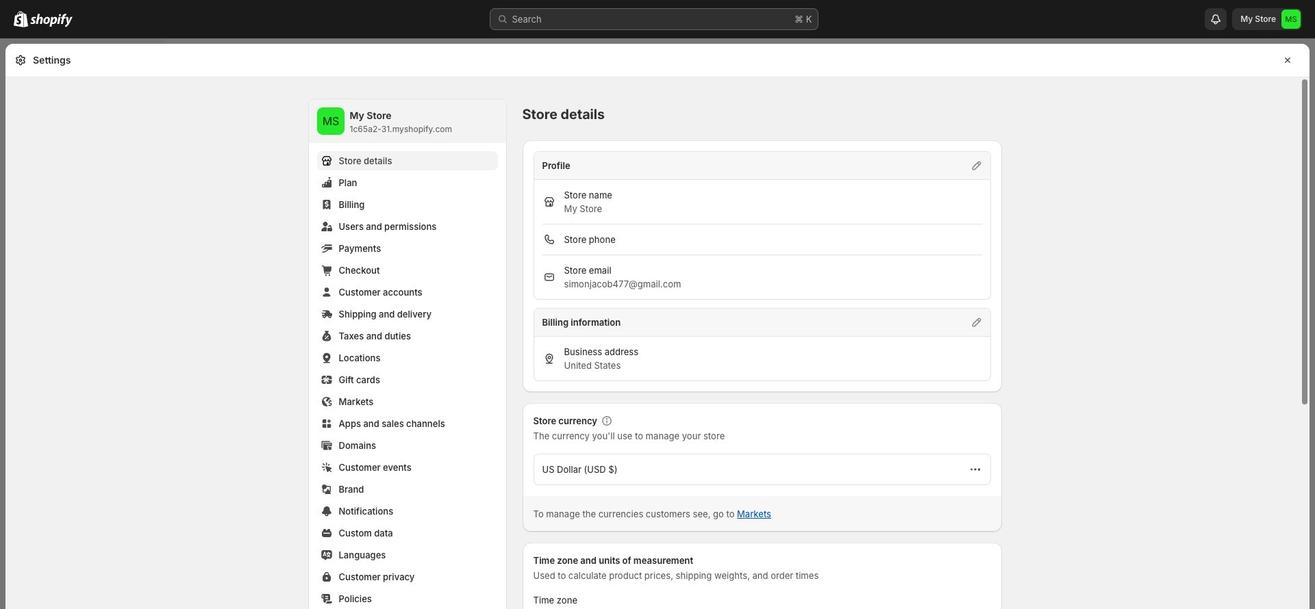 Task type: locate. For each thing, give the bounding box(es) containing it.
my store image
[[1282, 10, 1302, 29]]

shopify image
[[14, 11, 28, 27], [30, 14, 73, 27]]

shop settings menu element
[[309, 99, 506, 610]]

my store image
[[317, 108, 344, 135]]



Task type: vqa. For each thing, say whether or not it's contained in the screenshot.
setup guide
no



Task type: describe. For each thing, give the bounding box(es) containing it.
settings dialog
[[5, 44, 1310, 610]]

0 horizontal spatial shopify image
[[14, 11, 28, 27]]

1 horizontal spatial shopify image
[[30, 14, 73, 27]]



